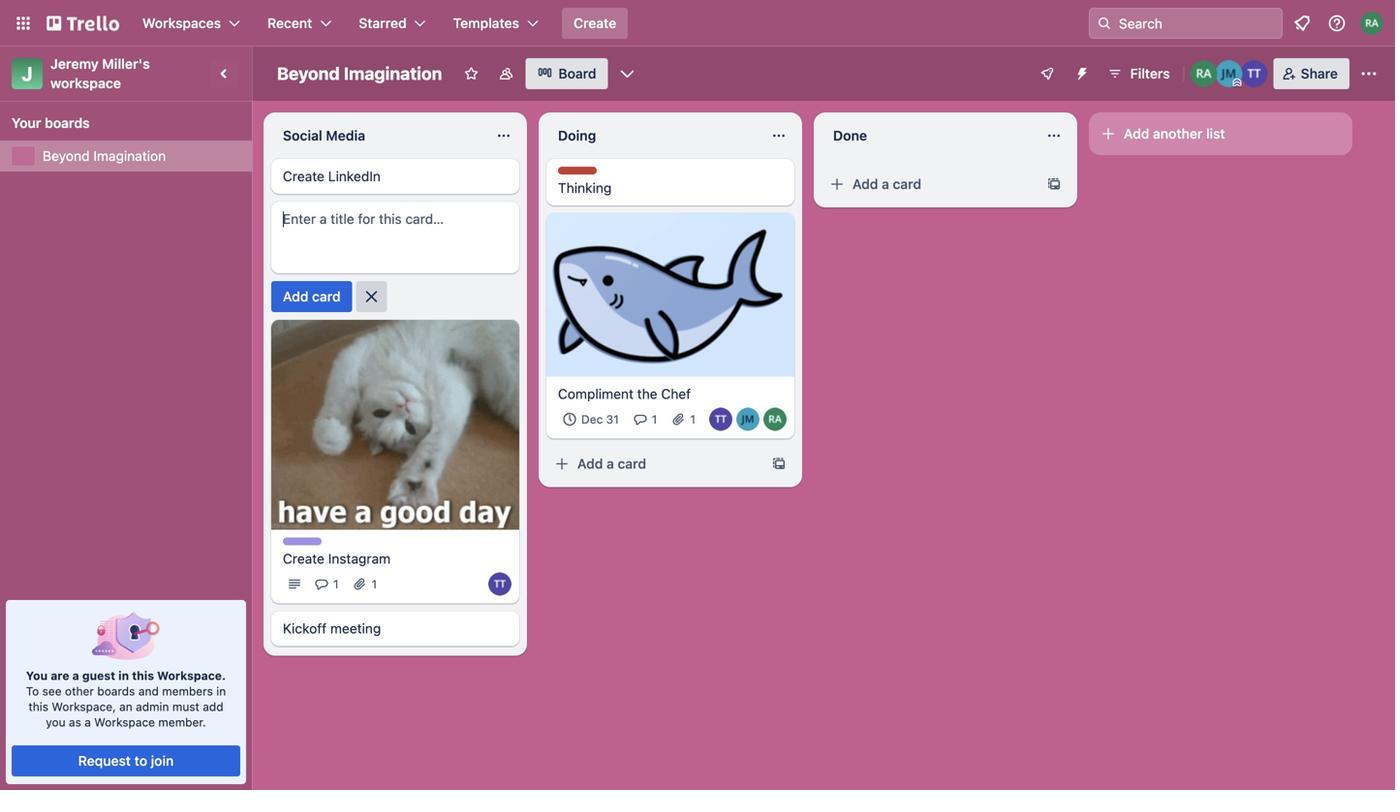 Task type: locate. For each thing, give the bounding box(es) containing it.
beyond imagination link
[[43, 146, 240, 166]]

create down color: purple, title: none icon
[[283, 551, 325, 567]]

create from template… image
[[1047, 176, 1062, 192], [772, 456, 787, 472]]

imagination
[[344, 63, 442, 84], [93, 148, 166, 164]]

2 horizontal spatial card
[[893, 176, 922, 192]]

create from template… image for the bottom add a card button
[[772, 456, 787, 472]]

1 horizontal spatial imagination
[[344, 63, 442, 84]]

1 vertical spatial card
[[312, 288, 341, 304]]

1 horizontal spatial add a card
[[853, 176, 922, 192]]

1 down 'create instagram'
[[333, 577, 339, 591]]

2 vertical spatial create
[[283, 551, 325, 567]]

beyond
[[277, 63, 340, 84], [43, 148, 90, 164]]

in right guest
[[118, 669, 129, 682]]

card left cancel image
[[312, 288, 341, 304]]

add card button
[[271, 281, 352, 312]]

create button
[[562, 8, 628, 39]]

to
[[26, 684, 39, 698]]

add inside add card button
[[283, 288, 309, 304]]

must
[[172, 700, 200, 713]]

social media
[[283, 127, 366, 143]]

recent
[[268, 15, 312, 31]]

and
[[138, 684, 159, 698]]

terry turtle (terryturtle) image
[[710, 408, 733, 431], [489, 572, 512, 596]]

card
[[893, 176, 922, 192], [312, 288, 341, 304], [618, 456, 647, 472]]

0 vertical spatial add a card button
[[822, 169, 1039, 200]]

0 horizontal spatial boards
[[45, 115, 90, 131]]

you
[[26, 669, 48, 682]]

1 vertical spatial boards
[[97, 684, 135, 698]]

request to join button
[[12, 745, 240, 776]]

0 horizontal spatial add a card
[[578, 456, 647, 472]]

member.
[[158, 715, 206, 729]]

create inside button
[[574, 15, 617, 31]]

1 down the
[[652, 413, 658, 426]]

Search field
[[1113, 9, 1282, 38]]

done
[[834, 127, 868, 143]]

add a card down done on the right top of the page
[[853, 176, 922, 192]]

1 horizontal spatial create from template… image
[[1047, 176, 1062, 192]]

0 horizontal spatial card
[[312, 288, 341, 304]]

2 vertical spatial ruby anderson (rubyanderson7) image
[[764, 408, 787, 431]]

in up add
[[216, 684, 226, 698]]

1 vertical spatial in
[[216, 684, 226, 698]]

add another list button
[[1090, 112, 1353, 155]]

create down social
[[283, 168, 325, 184]]

1 horizontal spatial card
[[618, 456, 647, 472]]

this up 'and'
[[132, 669, 154, 682]]

beyond down the recent popup button
[[277, 63, 340, 84]]

1 vertical spatial imagination
[[93, 148, 166, 164]]

beyond imagination inside text field
[[277, 63, 442, 84]]

1 vertical spatial add a card button
[[547, 449, 764, 480]]

create linkedin
[[283, 168, 381, 184]]

in
[[118, 669, 129, 682], [216, 684, 226, 698]]

workspace
[[94, 715, 155, 729]]

1 down chef at the left of the page
[[691, 413, 696, 426]]

imagination inside text field
[[344, 63, 442, 84]]

power ups image
[[1040, 66, 1055, 81]]

1 vertical spatial add a card
[[578, 456, 647, 472]]

imagination down your boards with 1 items element on the top left of the page
[[93, 148, 166, 164]]

Dec 31 checkbox
[[558, 408, 625, 431]]

0 horizontal spatial terry turtle (terryturtle) image
[[489, 572, 512, 596]]

jeremy miller (jeremymiller198) image
[[1216, 60, 1243, 87], [737, 408, 760, 431]]

1 horizontal spatial boards
[[97, 684, 135, 698]]

the
[[638, 386, 658, 402]]

kickoff meeting link
[[283, 619, 508, 638]]

kickoff
[[283, 620, 327, 636]]

add a card
[[853, 176, 922, 192], [578, 456, 647, 472]]

add down dec 31 option
[[578, 456, 603, 472]]

1 vertical spatial beyond imagination
[[43, 148, 166, 164]]

Board name text field
[[268, 58, 452, 89]]

ruby anderson (rubyanderson7) image
[[1361, 12, 1384, 35], [1191, 60, 1218, 87], [764, 408, 787, 431]]

31
[[606, 413, 619, 426]]

your boards with 1 items element
[[12, 111, 231, 135]]

1
[[652, 413, 658, 426], [691, 413, 696, 426], [333, 577, 339, 591], [372, 577, 377, 591]]

add
[[1124, 126, 1150, 142], [853, 176, 879, 192], [283, 288, 309, 304], [578, 456, 603, 472]]

boards inside you are a guest in this workspace. to see other boards and members in this workspace, an admin must add you as a workspace member.
[[97, 684, 135, 698]]

workspace navigation collapse icon image
[[211, 60, 238, 87]]

0 vertical spatial boards
[[45, 115, 90, 131]]

0 vertical spatial add a card
[[853, 176, 922, 192]]

add inside add another list button
[[1124, 126, 1150, 142]]

add a card down 31
[[578, 456, 647, 472]]

0 horizontal spatial this
[[28, 700, 48, 713]]

create up board
[[574, 15, 617, 31]]

primary element
[[0, 0, 1396, 47]]

meeting
[[330, 620, 381, 636]]

terry turtle (terryturtle) image
[[1241, 60, 1269, 87]]

0 vertical spatial beyond
[[277, 63, 340, 84]]

add down done on the right top of the page
[[853, 176, 879, 192]]

linkedin
[[328, 168, 381, 184]]

workspaces
[[142, 15, 221, 31]]

add left another
[[1124, 126, 1150, 142]]

1 horizontal spatial jeremy miller (jeremymiller198) image
[[1216, 60, 1243, 87]]

0 horizontal spatial jeremy miller (jeremymiller198) image
[[737, 408, 760, 431]]

create
[[574, 15, 617, 31], [283, 168, 325, 184], [283, 551, 325, 567]]

2 horizontal spatial ruby anderson (rubyanderson7) image
[[1361, 12, 1384, 35]]

1 horizontal spatial add a card button
[[822, 169, 1039, 200]]

beyond imagination down your boards with 1 items element on the top left of the page
[[43, 148, 166, 164]]

2 vertical spatial card
[[618, 456, 647, 472]]

0 vertical spatial imagination
[[344, 63, 442, 84]]

add for the bottom add a card button
[[578, 456, 603, 472]]

0 horizontal spatial create from template… image
[[772, 456, 787, 472]]

0 vertical spatial ruby anderson (rubyanderson7) image
[[1361, 12, 1384, 35]]

back to home image
[[47, 8, 119, 39]]

beyond down your boards
[[43, 148, 90, 164]]

add a card button down 31
[[547, 449, 764, 480]]

imagination down starred popup button
[[344, 63, 442, 84]]

add a card button
[[822, 169, 1039, 200], [547, 449, 764, 480]]

kickoff meeting
[[283, 620, 381, 636]]

0 horizontal spatial in
[[118, 669, 129, 682]]

0 vertical spatial in
[[118, 669, 129, 682]]

0 vertical spatial create from template… image
[[1047, 176, 1062, 192]]

0 vertical spatial beyond imagination
[[277, 63, 442, 84]]

workspace.
[[157, 669, 226, 682]]

jeremy miller (jeremymiller198) image down search field
[[1216, 60, 1243, 87]]

boards
[[45, 115, 90, 131], [97, 684, 135, 698]]

add a card button down done text field
[[822, 169, 1039, 200]]

1 down "instagram"
[[372, 577, 377, 591]]

thinking link
[[558, 178, 783, 198]]

j
[[22, 62, 33, 85]]

1 horizontal spatial beyond imagination
[[277, 63, 442, 84]]

1 vertical spatial create
[[283, 168, 325, 184]]

doing
[[558, 127, 597, 143]]

Done text field
[[822, 120, 1035, 151]]

1 horizontal spatial beyond
[[277, 63, 340, 84]]

jeremy miller (jeremymiller198) image down compliment the chef link
[[737, 408, 760, 431]]

compliment the chef
[[558, 386, 691, 402]]

filters button
[[1102, 58, 1176, 89]]

1 vertical spatial beyond
[[43, 148, 90, 164]]

create for create instagram
[[283, 551, 325, 567]]

0 vertical spatial terry turtle (terryturtle) image
[[710, 408, 733, 431]]

add card
[[283, 288, 341, 304]]

0 horizontal spatial imagination
[[93, 148, 166, 164]]

0 horizontal spatial beyond
[[43, 148, 90, 164]]

add for add another list button at right top
[[1124, 126, 1150, 142]]

a down done text field
[[882, 176, 890, 192]]

1 vertical spatial create from template… image
[[772, 456, 787, 472]]

compliment the chef link
[[558, 385, 783, 404]]

this
[[132, 669, 154, 682], [28, 700, 48, 713]]

boards up an
[[97, 684, 135, 698]]

workspace visible image
[[499, 66, 514, 81]]

create instagram link
[[283, 549, 508, 568]]

beyond imagination down the 'starred'
[[277, 63, 442, 84]]

your
[[12, 115, 41, 131]]

thoughts
[[558, 168, 612, 181]]

1 horizontal spatial this
[[132, 669, 154, 682]]

add a card for the bottom add a card button
[[578, 456, 647, 472]]

add another list
[[1124, 126, 1226, 142]]

card down done text field
[[893, 176, 922, 192]]

1 horizontal spatial terry turtle (terryturtle) image
[[710, 408, 733, 431]]

beyond imagination
[[277, 63, 442, 84], [43, 148, 166, 164]]

this down to
[[28, 700, 48, 713]]

card down 31
[[618, 456, 647, 472]]

a
[[882, 176, 890, 192], [607, 456, 614, 472], [72, 669, 79, 682], [85, 715, 91, 729]]

0 horizontal spatial add a card button
[[547, 449, 764, 480]]

0 vertical spatial create
[[574, 15, 617, 31]]

add left cancel image
[[283, 288, 309, 304]]

boards right your
[[45, 115, 90, 131]]

1 horizontal spatial ruby anderson (rubyanderson7) image
[[1191, 60, 1218, 87]]

create inside 'link'
[[283, 168, 325, 184]]



Task type: vqa. For each thing, say whether or not it's contained in the screenshot.
Add label… button
no



Task type: describe. For each thing, give the bounding box(es) containing it.
create from template… image for rightmost add a card button
[[1047, 176, 1062, 192]]

0 horizontal spatial ruby anderson (rubyanderson7) image
[[764, 408, 787, 431]]

1 vertical spatial this
[[28, 700, 48, 713]]

cancel image
[[362, 287, 382, 306]]

templates
[[453, 15, 520, 31]]

0 vertical spatial jeremy miller (jeremymiller198) image
[[1216, 60, 1243, 87]]

thoughts thinking
[[558, 168, 612, 196]]

create linkedin link
[[283, 167, 508, 186]]

star or unstar board image
[[464, 66, 479, 81]]

Enter a title for this card… text field
[[271, 202, 520, 273]]

as
[[69, 715, 81, 729]]

a down 31
[[607, 456, 614, 472]]

are
[[51, 669, 69, 682]]

1 horizontal spatial in
[[216, 684, 226, 698]]

media
[[326, 127, 366, 143]]

join
[[151, 753, 174, 769]]

show menu image
[[1360, 64, 1379, 83]]

other
[[65, 684, 94, 698]]

create for create linkedin
[[283, 168, 325, 184]]

see
[[42, 684, 62, 698]]

list
[[1207, 126, 1226, 142]]

board link
[[526, 58, 608, 89]]

card inside button
[[312, 288, 341, 304]]

add for rightmost add a card button
[[853, 176, 879, 192]]

search image
[[1097, 16, 1113, 31]]

customize views image
[[618, 64, 637, 83]]

request
[[78, 753, 131, 769]]

jeremy
[[50, 56, 99, 72]]

board
[[559, 65, 597, 81]]

dec 31
[[582, 413, 619, 426]]

thinking
[[558, 180, 612, 196]]

workspace
[[50, 75, 121, 91]]

0 horizontal spatial beyond imagination
[[43, 148, 166, 164]]

0 notifications image
[[1291, 12, 1314, 35]]

another
[[1154, 126, 1203, 142]]

add a card for rightmost add a card button
[[853, 176, 922, 192]]

templates button
[[442, 8, 551, 39]]

to
[[134, 753, 147, 769]]

members
[[162, 684, 213, 698]]

filters
[[1131, 65, 1171, 81]]

add
[[203, 700, 224, 713]]

1 vertical spatial terry turtle (terryturtle) image
[[489, 572, 512, 596]]

beyond inside beyond imagination text field
[[277, 63, 340, 84]]

a right are
[[72, 669, 79, 682]]

Doing text field
[[547, 120, 760, 151]]

workspaces button
[[131, 8, 252, 39]]

workspace,
[[52, 700, 116, 713]]

admin
[[136, 700, 169, 713]]

starred
[[359, 15, 407, 31]]

instagram
[[328, 551, 391, 567]]

dec
[[582, 413, 603, 426]]

create for create
[[574, 15, 617, 31]]

0 vertical spatial card
[[893, 176, 922, 192]]

jeremy miller's workspace
[[50, 56, 153, 91]]

share
[[1302, 65, 1339, 81]]

an
[[119, 700, 133, 713]]

your boards
[[12, 115, 90, 131]]

this member is an admin of this board. image
[[1234, 79, 1242, 87]]

automation image
[[1067, 58, 1094, 85]]

you
[[46, 715, 66, 729]]

1 vertical spatial jeremy miller (jeremymiller198) image
[[737, 408, 760, 431]]

1 vertical spatial ruby anderson (rubyanderson7) image
[[1191, 60, 1218, 87]]

Social Media text field
[[271, 120, 485, 151]]

share button
[[1274, 58, 1350, 89]]

beyond inside beyond imagination link
[[43, 148, 90, 164]]

miller's
[[102, 56, 150, 72]]

starred button
[[347, 8, 438, 39]]

chef
[[661, 386, 691, 402]]

a right as
[[85, 715, 91, 729]]

request to join
[[78, 753, 174, 769]]

recent button
[[256, 8, 343, 39]]

create instagram
[[283, 551, 391, 567]]

you are a guest in this workspace. to see other boards and members in this workspace, an admin must add you as a workspace member.
[[26, 669, 226, 729]]

guest
[[82, 669, 115, 682]]

compliment
[[558, 386, 634, 402]]

open information menu image
[[1328, 14, 1347, 33]]

ruby anderson (rubyanderson7) image inside primary element
[[1361, 12, 1384, 35]]

color: bold red, title: "thoughts" element
[[558, 167, 612, 181]]

0 vertical spatial this
[[132, 669, 154, 682]]

color: purple, title: none image
[[283, 537, 322, 545]]

social
[[283, 127, 323, 143]]



